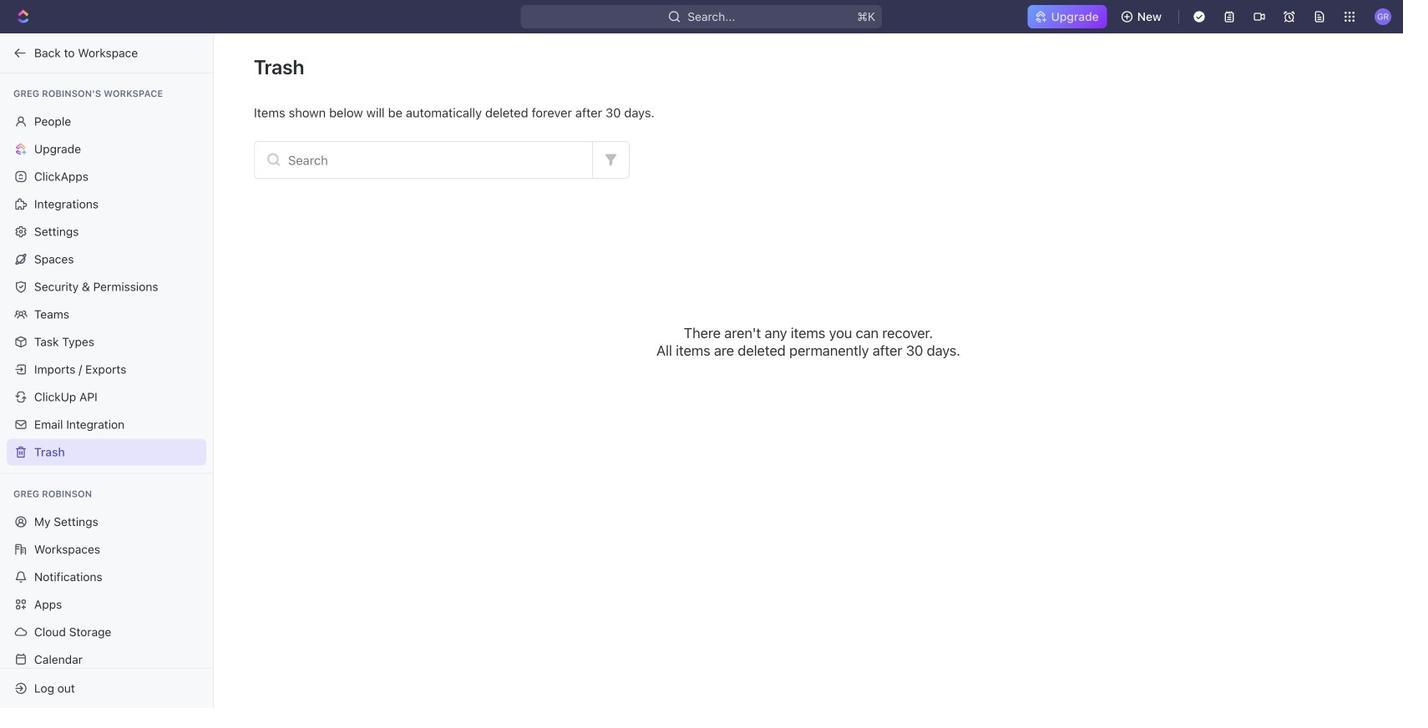 Task type: vqa. For each thing, say whether or not it's contained in the screenshot.
closed
no



Task type: describe. For each thing, give the bounding box(es) containing it.
Search text field
[[255, 142, 592, 178]]



